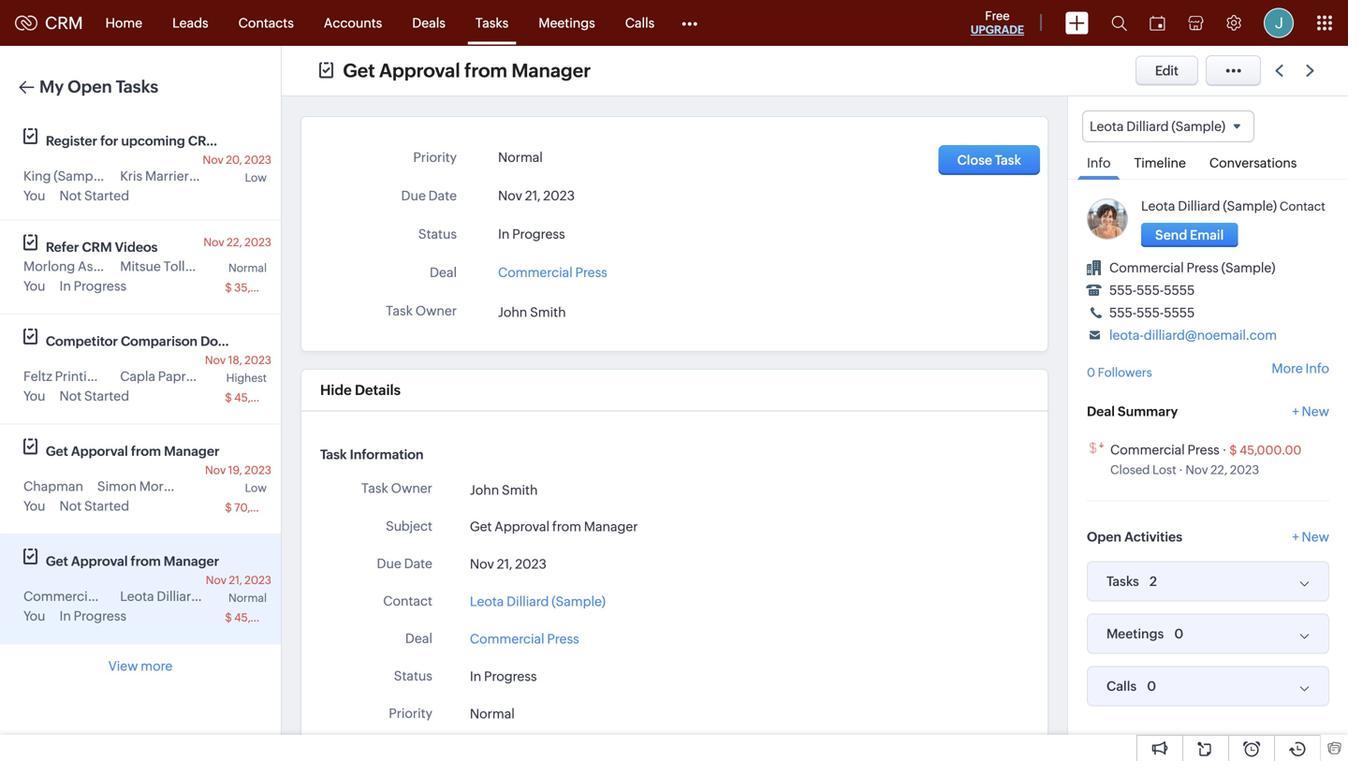 Task type: vqa. For each thing, say whether or not it's contained in the screenshot.


Task type: locate. For each thing, give the bounding box(es) containing it.
highest
[[226, 372, 267, 385]]

get inside get approval from manager nov 21, 2023
[[46, 554, 68, 569]]

info left timeline
[[1088, 156, 1111, 171]]

kris
[[120, 169, 143, 184]]

21, inside get approval from manager nov 21, 2023
[[229, 574, 242, 587]]

2 not started from the top
[[59, 389, 129, 404]]

1 vertical spatial not
[[59, 389, 82, 404]]

22, up the mitsue tollner (sample)
[[227, 236, 242, 249]]

not started down king (sample)
[[59, 188, 129, 203]]

commercial press for the bottommost "commercial press" link
[[470, 632, 580, 647]]

1 vertical spatial 21,
[[497, 557, 513, 572]]

2 low from the top
[[245, 482, 267, 495]]

2 vertical spatial 0
[[1148, 679, 1157, 694]]

0 vertical spatial $ 45,000.00
[[225, 392, 292, 404]]

1 vertical spatial not started
[[59, 389, 129, 404]]

meetings link
[[524, 0, 610, 45]]

crm right the logo
[[45, 13, 83, 33]]

tasks up upcoming
[[116, 77, 159, 96]]

meetings left calls link
[[539, 15, 595, 30]]

get down chapman
[[46, 554, 68, 569]]

not started down feltz printing service at the left
[[59, 389, 129, 404]]

1 vertical spatial deal
[[1088, 404, 1115, 419]]

0 vertical spatial smith
[[530, 305, 566, 320]]

1 low from the top
[[245, 171, 267, 184]]

$ 45,000.00
[[225, 392, 292, 404], [225, 612, 292, 624]]

search element
[[1101, 0, 1139, 46]]

info right more
[[1306, 361, 1330, 376]]

task owner
[[386, 303, 457, 318], [362, 481, 433, 496]]

1 vertical spatial info
[[1306, 361, 1330, 376]]

timeline link
[[1125, 143, 1196, 179]]

0 horizontal spatial open
[[68, 77, 112, 96]]

not down king (sample)
[[59, 188, 82, 203]]

you for commercial press
[[23, 609, 45, 624]]

printing
[[55, 369, 103, 384]]

2 vertical spatial started
[[84, 499, 129, 514]]

1 horizontal spatial leota dilliard (sample) link
[[1142, 199, 1278, 214]]

deal for the bottommost "commercial press" link
[[406, 631, 433, 646]]

0 vertical spatial + new
[[1293, 404, 1330, 419]]

contact
[[1280, 200, 1326, 214], [383, 594, 433, 609]]

2 started from the top
[[84, 389, 129, 404]]

0 vertical spatial 21,
[[525, 188, 541, 203]]

2 vertical spatial not
[[59, 499, 82, 514]]

1 horizontal spatial calls
[[1107, 679, 1137, 694]]

meetings down 2
[[1107, 627, 1165, 642]]

leota dilliard (sample) link
[[1142, 199, 1278, 214], [470, 592, 606, 612]]

in progress
[[498, 227, 565, 242], [59, 279, 127, 294], [59, 609, 127, 624], [470, 669, 537, 684]]

$ inside commercial press · $ 45,000.00 closed lost · nov 22, 2023
[[1230, 444, 1238, 458]]

1 vertical spatial meetings
[[1107, 627, 1165, 642]]

1 vertical spatial due date
[[377, 556, 433, 571]]

1 555-555-5555 from the top
[[1110, 283, 1196, 298]]

leads
[[172, 15, 209, 30]]

0 vertical spatial deal
[[430, 265, 457, 280]]

0 vertical spatial commercial press
[[498, 265, 608, 280]]

get up chapman
[[46, 444, 68, 459]]

21,
[[525, 188, 541, 203], [497, 557, 513, 572], [229, 574, 242, 587]]

mitsue tollner (sample)
[[120, 259, 262, 274]]

get approval from manager nov 21, 2023
[[46, 554, 272, 587]]

john
[[498, 305, 528, 320], [470, 483, 499, 498]]

1 vertical spatial 22,
[[1211, 463, 1228, 477]]

$ 35,000.00
[[225, 281, 291, 294]]

1 vertical spatial started
[[84, 389, 129, 404]]

1 vertical spatial crm
[[188, 133, 218, 148]]

started
[[84, 188, 129, 203], [84, 389, 129, 404], [84, 499, 129, 514]]

not down chapman
[[59, 499, 82, 514]]

open activities
[[1088, 530, 1183, 545]]

0 vertical spatial 555-555-5555
[[1110, 283, 1196, 298]]

calls
[[625, 15, 655, 30], [1107, 679, 1137, 694]]

get down accounts 'link'
[[343, 60, 375, 81]]

close task
[[958, 153, 1022, 168]]

task owner up details
[[386, 303, 457, 318]]

open left activities
[[1088, 530, 1122, 545]]

in
[[498, 227, 510, 242], [59, 279, 71, 294], [59, 609, 71, 624], [470, 669, 482, 684]]

not for printing
[[59, 389, 82, 404]]

(sample) inside field
[[1172, 119, 1226, 134]]

info link
[[1078, 143, 1121, 180]]

2 $ 45,000.00 from the top
[[225, 612, 292, 624]]

0 vertical spatial info
[[1088, 156, 1111, 171]]

1 vertical spatial owner
[[391, 481, 433, 496]]

dilliard inside the leota dilliard (sample) field
[[1127, 119, 1169, 134]]

1 vertical spatial low
[[245, 482, 267, 495]]

free
[[986, 9, 1010, 23]]

meetings
[[539, 15, 595, 30], [1107, 627, 1165, 642]]

0 vertical spatial tasks
[[476, 15, 509, 30]]

open right my
[[68, 77, 112, 96]]

create menu element
[[1055, 0, 1101, 45]]

$ for leota dilliard (sample)
[[225, 612, 232, 624]]

2023 inside "register for upcoming crm webinars nov 20, 2023"
[[245, 154, 272, 166]]

0 vertical spatial get approval from manager
[[343, 60, 591, 81]]

1 horizontal spatial ·
[[1223, 443, 1228, 458]]

get
[[343, 60, 375, 81], [46, 444, 68, 459], [470, 519, 492, 534], [46, 554, 68, 569]]

register for upcoming crm webinars nov 20, 2023
[[46, 133, 280, 166]]

contact down subject
[[383, 594, 433, 609]]

2 vertical spatial commercial press
[[470, 632, 580, 647]]

1 $ 45,000.00 from the top
[[225, 392, 292, 404]]

started down kris
[[84, 188, 129, 203]]

edit
[[1156, 63, 1179, 78]]

1 5555 from the top
[[1165, 283, 1196, 298]]

1 vertical spatial open
[[1088, 530, 1122, 545]]

3 you from the top
[[23, 389, 45, 404]]

crm
[[45, 13, 83, 33], [188, 133, 218, 148], [82, 240, 112, 255]]

nov
[[203, 154, 224, 166], [498, 188, 523, 203], [204, 236, 224, 249], [205, 354, 226, 367], [1186, 463, 1209, 477], [205, 464, 226, 477], [470, 557, 494, 572], [206, 574, 227, 587]]

dilliard@noemail.com
[[1144, 328, 1278, 343]]

press for top "commercial press" link
[[576, 265, 608, 280]]

low for kris marrier (sample)
[[245, 171, 267, 184]]

not down printing
[[59, 389, 82, 404]]

$ for capla paprocki (sample)
[[225, 392, 232, 404]]

555-555-5555 down the commercial press (sample) link
[[1110, 283, 1196, 298]]

0 horizontal spatial tasks
[[116, 77, 159, 96]]

None button
[[1142, 223, 1239, 247]]

555-
[[1110, 283, 1137, 298], [1137, 283, 1165, 298], [1110, 306, 1137, 321], [1137, 306, 1165, 321]]

2 vertical spatial 21,
[[229, 574, 242, 587]]

1 vertical spatial 555-555-5555
[[1110, 306, 1196, 321]]

3 started from the top
[[84, 499, 129, 514]]

0 vertical spatial contact
[[1280, 200, 1326, 214]]

feltz
[[23, 369, 52, 384]]

1 vertical spatial 0
[[1175, 627, 1184, 642]]

5555 up leota-dilliard@noemail.com
[[1165, 306, 1196, 321]]

commercial press for top "commercial press" link
[[498, 265, 608, 280]]

0 vertical spatial not
[[59, 188, 82, 203]]

0 horizontal spatial leota dilliard (sample)
[[120, 589, 256, 604]]

0 vertical spatial owner
[[416, 303, 457, 318]]

Other Modules field
[[670, 8, 710, 38]]

2 vertical spatial deal
[[406, 631, 433, 646]]

0 horizontal spatial approval
[[71, 554, 128, 569]]

1 vertical spatial 5555
[[1165, 306, 1196, 321]]

35,000.00
[[234, 281, 291, 294]]

4 you from the top
[[23, 499, 45, 514]]

deal for top "commercial press" link
[[430, 265, 457, 280]]

you
[[23, 188, 45, 203], [23, 279, 45, 294], [23, 389, 45, 404], [23, 499, 45, 514], [23, 609, 45, 624]]

conversations
[[1210, 156, 1298, 171]]

22, right lost at bottom right
[[1211, 463, 1228, 477]]

1 horizontal spatial contact
[[1280, 200, 1326, 214]]

contact inside leota dilliard (sample) contact
[[1280, 200, 1326, 214]]

leota-dilliard@noemail.com
[[1110, 328, 1278, 343]]

nov 22, 2023
[[204, 236, 272, 249]]

2023 inside competitor comparison document nov 18, 2023
[[245, 354, 272, 367]]

john smith
[[498, 305, 566, 320], [470, 483, 538, 498]]

0 vertical spatial approval
[[379, 60, 460, 81]]

0 vertical spatial 5555
[[1165, 283, 1196, 298]]

2023 inside get approval from manager nov 21, 2023
[[245, 574, 272, 587]]

task owner down information
[[362, 481, 433, 496]]

commercial press
[[498, 265, 608, 280], [23, 589, 133, 604], [470, 632, 580, 647]]

not for (sample)
[[59, 188, 82, 203]]

morlong
[[23, 259, 75, 274]]

owner
[[416, 303, 457, 318], [391, 481, 433, 496]]

from inside get approval from manager nov 21, 2023
[[131, 554, 161, 569]]

priority
[[413, 150, 457, 165], [389, 706, 433, 721]]

$ 45,000.00 for capla paprocki (sample)
[[225, 392, 292, 404]]

manager
[[512, 60, 591, 81], [164, 444, 220, 459], [584, 519, 638, 534], [164, 554, 219, 569]]

1 horizontal spatial info
[[1306, 361, 1330, 376]]

1 vertical spatial tasks
[[116, 77, 159, 96]]

2 not from the top
[[59, 389, 82, 404]]

0 vertical spatial +
[[1293, 404, 1300, 419]]

45,000.00
[[234, 392, 292, 404], [1240, 444, 1302, 458], [234, 612, 292, 624]]

commercial press (sample)
[[1110, 261, 1276, 276]]

previous record image
[[1276, 65, 1284, 77]]

morasca
[[139, 479, 191, 494]]

get inside get apporval from manager nov 19, 2023
[[46, 444, 68, 459]]

leota dilliard (sample)
[[1090, 119, 1226, 134], [120, 589, 256, 604], [470, 594, 606, 609]]

1 you from the top
[[23, 188, 45, 203]]

profile image
[[1265, 8, 1295, 38]]

+
[[1293, 404, 1300, 419], [1293, 530, 1300, 545]]

dilliard
[[1127, 119, 1169, 134], [1179, 199, 1221, 214], [157, 589, 199, 604], [507, 594, 549, 609]]

2 vertical spatial approval
[[71, 554, 128, 569]]

0 vertical spatial low
[[245, 171, 267, 184]]

22, inside commercial press · $ 45,000.00 closed lost · nov 22, 2023
[[1211, 463, 1228, 477]]

commercial
[[1110, 261, 1185, 276], [498, 265, 573, 280], [1111, 443, 1186, 458], [23, 589, 98, 604], [470, 632, 545, 647]]

new
[[1303, 404, 1330, 419], [1303, 530, 1330, 545]]

started down simon
[[84, 499, 129, 514]]

2 vertical spatial tasks
[[1107, 574, 1140, 589]]

1 horizontal spatial 0
[[1148, 679, 1157, 694]]

0 vertical spatial nov 21, 2023
[[498, 188, 575, 203]]

0 vertical spatial task owner
[[386, 303, 457, 318]]

started down feltz printing service at the left
[[84, 389, 129, 404]]

0 horizontal spatial info
[[1088, 156, 1111, 171]]

not started down simon
[[59, 499, 129, 514]]

task up details
[[386, 303, 413, 318]]

1 vertical spatial approval
[[495, 519, 550, 534]]

1 vertical spatial priority
[[389, 706, 433, 721]]

22,
[[227, 236, 242, 249], [1211, 463, 1228, 477]]

contact down the conversations at the right top
[[1280, 200, 1326, 214]]

$
[[225, 281, 232, 294], [225, 392, 232, 404], [1230, 444, 1238, 458], [225, 502, 232, 514], [225, 612, 232, 624]]

2 vertical spatial 45,000.00
[[234, 612, 292, 624]]

$ for mitsue tollner (sample)
[[225, 281, 232, 294]]

tasks
[[476, 15, 509, 30], [116, 77, 159, 96], [1107, 574, 1140, 589]]

task information
[[320, 447, 424, 462]]

task right close
[[995, 153, 1022, 168]]

low for simon morasca (sample)
[[245, 482, 267, 495]]

nov inside get approval from manager nov 21, 2023
[[206, 574, 227, 587]]

low
[[245, 171, 267, 184], [245, 482, 267, 495]]

0 vertical spatial meetings
[[539, 15, 595, 30]]

70,000.00
[[234, 502, 291, 514]]

1 not started from the top
[[59, 188, 129, 203]]

close
[[958, 153, 993, 168]]

18,
[[228, 354, 242, 367]]

0 vertical spatial john smith
[[498, 305, 566, 320]]

manager inside get apporval from manager nov 19, 2023
[[164, 444, 220, 459]]

0 vertical spatial not started
[[59, 188, 129, 203]]

0 for calls
[[1148, 679, 1157, 694]]

5555 down commercial press (sample)
[[1165, 283, 1196, 298]]

1 vertical spatial + new
[[1293, 530, 1330, 545]]

commercial for the commercial press (sample) link
[[1110, 261, 1185, 276]]

Leota Dilliard (Sample) field
[[1083, 111, 1255, 143]]

2 new from the top
[[1303, 530, 1330, 545]]

$ 45,000.00 for leota dilliard (sample)
[[225, 612, 292, 624]]

0 horizontal spatial 22,
[[227, 236, 242, 249]]

tasks right deals link
[[476, 15, 509, 30]]

tasks left 2
[[1107, 574, 1140, 589]]

status
[[419, 227, 457, 242], [394, 669, 433, 684]]

crm up associates on the left top of the page
[[82, 240, 112, 255]]

subject
[[386, 519, 433, 534]]

press for the commercial press (sample) link
[[1187, 261, 1219, 276]]

competitor
[[46, 334, 118, 349]]

feltz printing service
[[23, 369, 151, 384]]

crm inside "register for upcoming crm webinars nov 20, 2023"
[[188, 133, 218, 148]]

meetings inside 'link'
[[539, 15, 595, 30]]

1 vertical spatial contact
[[383, 594, 433, 609]]

get approval from manager
[[343, 60, 591, 81], [470, 519, 638, 534]]

0
[[1088, 366, 1096, 380], [1175, 627, 1184, 642], [1148, 679, 1157, 694]]

2 horizontal spatial 21,
[[525, 188, 541, 203]]

normal
[[498, 150, 543, 165], [229, 262, 267, 274], [229, 592, 267, 605], [470, 707, 515, 722]]

low up $ 70,000.00
[[245, 482, 267, 495]]

0 vertical spatial calls
[[625, 15, 655, 30]]

2 5555 from the top
[[1165, 306, 1196, 321]]

from
[[465, 60, 508, 81], [131, 444, 161, 459], [553, 519, 582, 534], [131, 554, 161, 569]]

0 horizontal spatial 0
[[1088, 366, 1096, 380]]

1 vertical spatial status
[[394, 669, 433, 684]]

capla
[[120, 369, 155, 384]]

task left information
[[320, 447, 347, 462]]

hide
[[320, 382, 352, 399]]

1 started from the top
[[84, 188, 129, 203]]

progress
[[513, 227, 565, 242], [74, 279, 127, 294], [74, 609, 127, 624], [484, 669, 537, 684]]

started for (sample)
[[84, 188, 129, 203]]

get right subject
[[470, 519, 492, 534]]

0 horizontal spatial 21,
[[229, 574, 242, 587]]

1 vertical spatial $ 45,000.00
[[225, 612, 292, 624]]

1 vertical spatial get approval from manager
[[470, 519, 638, 534]]

0 vertical spatial new
[[1303, 404, 1330, 419]]

view
[[108, 659, 138, 674]]

1 not from the top
[[59, 188, 82, 203]]

low down webinars on the left of page
[[245, 171, 267, 184]]

search image
[[1112, 15, 1128, 31]]

2 you from the top
[[23, 279, 45, 294]]

555-555-5555 up the leota-
[[1110, 306, 1196, 321]]

hide details link
[[320, 382, 401, 399]]

crm up kris marrier (sample) at the top
[[188, 133, 218, 148]]

0 horizontal spatial meetings
[[539, 15, 595, 30]]

comparison
[[121, 334, 198, 349]]

approval
[[379, 60, 460, 81], [495, 519, 550, 534], [71, 554, 128, 569]]

1 vertical spatial 45,000.00
[[1240, 444, 1302, 458]]

3 not started from the top
[[59, 499, 129, 514]]

open
[[68, 77, 112, 96], [1088, 530, 1122, 545]]

5 you from the top
[[23, 609, 45, 624]]

1 vertical spatial nov 21, 2023
[[470, 557, 547, 572]]



Task type: describe. For each thing, give the bounding box(es) containing it.
nov inside get apporval from manager nov 19, 2023
[[205, 464, 226, 477]]

0 vertical spatial open
[[68, 77, 112, 96]]

leota inside field
[[1090, 119, 1124, 134]]

0 vertical spatial john
[[498, 305, 528, 320]]

king (sample)
[[23, 169, 108, 184]]

3 not from the top
[[59, 499, 82, 514]]

$ for simon morasca (sample)
[[225, 502, 232, 514]]

kris marrier (sample)
[[120, 169, 246, 184]]

started for printing
[[84, 389, 129, 404]]

you for king (sample)
[[23, 188, 45, 203]]

0 horizontal spatial ·
[[1180, 463, 1184, 477]]

commercial press · $ 45,000.00 closed lost · nov 22, 2023
[[1111, 443, 1302, 477]]

0 horizontal spatial calls
[[625, 15, 655, 30]]

videos
[[115, 240, 158, 255]]

2
[[1150, 574, 1158, 589]]

chapman
[[23, 479, 83, 494]]

calendar image
[[1150, 15, 1166, 30]]

0 for meetings
[[1175, 627, 1184, 642]]

refer crm videos
[[46, 240, 158, 255]]

deal summary
[[1088, 404, 1179, 419]]

my open tasks
[[39, 77, 159, 96]]

from inside get apporval from manager nov 19, 2023
[[131, 444, 161, 459]]

more
[[141, 659, 173, 674]]

apporval
[[71, 444, 128, 459]]

1 vertical spatial john
[[470, 483, 499, 498]]

my
[[39, 77, 64, 96]]

not started for (sample)
[[59, 188, 129, 203]]

1 horizontal spatial tasks
[[476, 15, 509, 30]]

home
[[105, 15, 143, 30]]

more info link
[[1272, 361, 1330, 376]]

leota-
[[1110, 328, 1144, 343]]

calls link
[[610, 0, 670, 45]]

0 vertical spatial leota dilliard (sample) link
[[1142, 199, 1278, 214]]

2 + new from the top
[[1293, 530, 1330, 545]]

deals link
[[397, 0, 461, 45]]

0 vertical spatial due date
[[401, 188, 457, 203]]

2 horizontal spatial approval
[[495, 519, 550, 534]]

1 + from the top
[[1293, 404, 1300, 419]]

register
[[46, 133, 97, 148]]

0 vertical spatial status
[[419, 227, 457, 242]]

45,000.00 inside commercial press · $ 45,000.00 closed lost · nov 22, 2023
[[1240, 444, 1302, 458]]

press inside commercial press · $ 45,000.00 closed lost · nov 22, 2023
[[1188, 443, 1220, 458]]

2 horizontal spatial tasks
[[1107, 574, 1140, 589]]

dilliard inside leota dilliard (sample) link
[[507, 594, 549, 609]]

summary
[[1118, 404, 1179, 419]]

contacts
[[238, 15, 294, 30]]

approval inside get approval from manager nov 21, 2023
[[71, 554, 128, 569]]

commercial for the bottommost "commercial press" link
[[470, 632, 545, 647]]

contacts link
[[224, 0, 309, 45]]

2 + from the top
[[1293, 530, 1300, 545]]

2023 inside get apporval from manager nov 19, 2023
[[245, 464, 272, 477]]

1 vertical spatial due
[[377, 556, 402, 571]]

leota dilliard (sample) contact
[[1142, 199, 1326, 214]]

competitor comparison document nov 18, 2023
[[46, 334, 272, 367]]

1 vertical spatial calls
[[1107, 679, 1137, 694]]

1 vertical spatial leota dilliard (sample) link
[[470, 592, 606, 612]]

crm link
[[15, 13, 83, 33]]

0 vertical spatial priority
[[413, 150, 457, 165]]

simon morasca (sample)
[[97, 479, 248, 494]]

2 555-555-5555 from the top
[[1110, 306, 1196, 321]]

more info
[[1272, 361, 1330, 376]]

1 vertical spatial commercial press
[[23, 589, 133, 604]]

commercial for top "commercial press" link
[[498, 265, 573, 280]]

free upgrade
[[971, 9, 1025, 36]]

associates
[[78, 259, 143, 274]]

1 vertical spatial smith
[[502, 483, 538, 498]]

you for morlong associates
[[23, 279, 45, 294]]

paprocki
[[158, 369, 211, 384]]

0 vertical spatial 0
[[1088, 366, 1096, 380]]

details
[[355, 382, 401, 399]]

get apporval from manager nov 19, 2023
[[46, 444, 272, 477]]

45,000.00 for leota dilliard (sample)
[[234, 612, 292, 624]]

tasks link
[[461, 0, 524, 45]]

information
[[350, 447, 424, 462]]

activities
[[1125, 530, 1183, 545]]

commercial press (sample) link
[[1110, 261, 1276, 276]]

view more
[[108, 659, 173, 674]]

nov inside "register for upcoming crm webinars nov 20, 2023"
[[203, 154, 224, 166]]

0 horizontal spatial contact
[[383, 594, 433, 609]]

0 vertical spatial 22,
[[227, 236, 242, 249]]

nov inside competitor comparison document nov 18, 2023
[[205, 354, 226, 367]]

next record image
[[1307, 65, 1319, 77]]

1 vertical spatial commercial press link
[[1111, 443, 1220, 458]]

45,000.00 for capla paprocki (sample)
[[234, 392, 292, 404]]

hide details
[[320, 382, 401, 399]]

capla paprocki (sample)
[[120, 369, 268, 384]]

2 vertical spatial commercial press link
[[470, 629, 580, 649]]

upgrade
[[971, 23, 1025, 36]]

create menu image
[[1066, 12, 1089, 34]]

1 horizontal spatial approval
[[379, 60, 460, 81]]

profile element
[[1253, 0, 1306, 45]]

1 horizontal spatial leota dilliard (sample)
[[470, 594, 606, 609]]

close task link
[[939, 145, 1041, 175]]

for
[[100, 133, 118, 148]]

1 + new from the top
[[1293, 404, 1330, 419]]

morlong associates
[[23, 259, 143, 274]]

upcoming
[[121, 133, 185, 148]]

0 vertical spatial due
[[401, 188, 426, 203]]

document
[[201, 334, 266, 349]]

2 vertical spatial crm
[[82, 240, 112, 255]]

0 vertical spatial commercial press link
[[498, 259, 608, 280]]

leota-dilliard@noemail.com link
[[1110, 328, 1278, 343]]

webinars
[[221, 133, 280, 148]]

19,
[[228, 464, 242, 477]]

you for chapman
[[23, 499, 45, 514]]

1 new from the top
[[1303, 404, 1330, 419]]

lost
[[1153, 463, 1177, 477]]

accounts
[[324, 15, 382, 30]]

you for feltz printing service
[[23, 389, 45, 404]]

followers
[[1098, 366, 1153, 380]]

leads link
[[157, 0, 224, 45]]

1 horizontal spatial open
[[1088, 530, 1122, 545]]

1 vertical spatial date
[[404, 556, 433, 571]]

leota dilliard (sample) inside field
[[1090, 119, 1226, 134]]

edit button
[[1136, 56, 1199, 86]]

king
[[23, 169, 51, 184]]

task down task information
[[362, 481, 389, 496]]

1 vertical spatial task owner
[[362, 481, 433, 496]]

service
[[106, 369, 151, 384]]

0 vertical spatial date
[[429, 188, 457, 203]]

1 horizontal spatial 21,
[[497, 557, 513, 572]]

mitsue
[[120, 259, 161, 274]]

manager inside get approval from manager nov 21, 2023
[[164, 554, 219, 569]]

conversations link
[[1201, 143, 1307, 179]]

$ 70,000.00
[[225, 502, 291, 514]]

marrier
[[145, 169, 189, 184]]

0 vertical spatial ·
[[1223, 443, 1228, 458]]

refer
[[46, 240, 79, 255]]

0 vertical spatial crm
[[45, 13, 83, 33]]

20,
[[226, 154, 242, 166]]

+ new link
[[1293, 404, 1330, 429]]

nov inside commercial press · $ 45,000.00 closed lost · nov 22, 2023
[[1186, 463, 1209, 477]]

0 followers
[[1088, 366, 1153, 380]]

not started for printing
[[59, 389, 129, 404]]

2023 inside commercial press · $ 45,000.00 closed lost · nov 22, 2023
[[1231, 463, 1260, 477]]

more
[[1272, 361, 1304, 376]]

1 vertical spatial john smith
[[470, 483, 538, 498]]

commercial inside commercial press · $ 45,000.00 closed lost · nov 22, 2023
[[1111, 443, 1186, 458]]

timeline
[[1135, 156, 1187, 171]]

press for the bottommost "commercial press" link
[[547, 632, 580, 647]]

logo image
[[15, 15, 37, 30]]

tollner
[[164, 259, 205, 274]]

accounts link
[[309, 0, 397, 45]]

deals
[[412, 15, 446, 30]]

1 horizontal spatial meetings
[[1107, 627, 1165, 642]]

closed
[[1111, 463, 1151, 477]]



